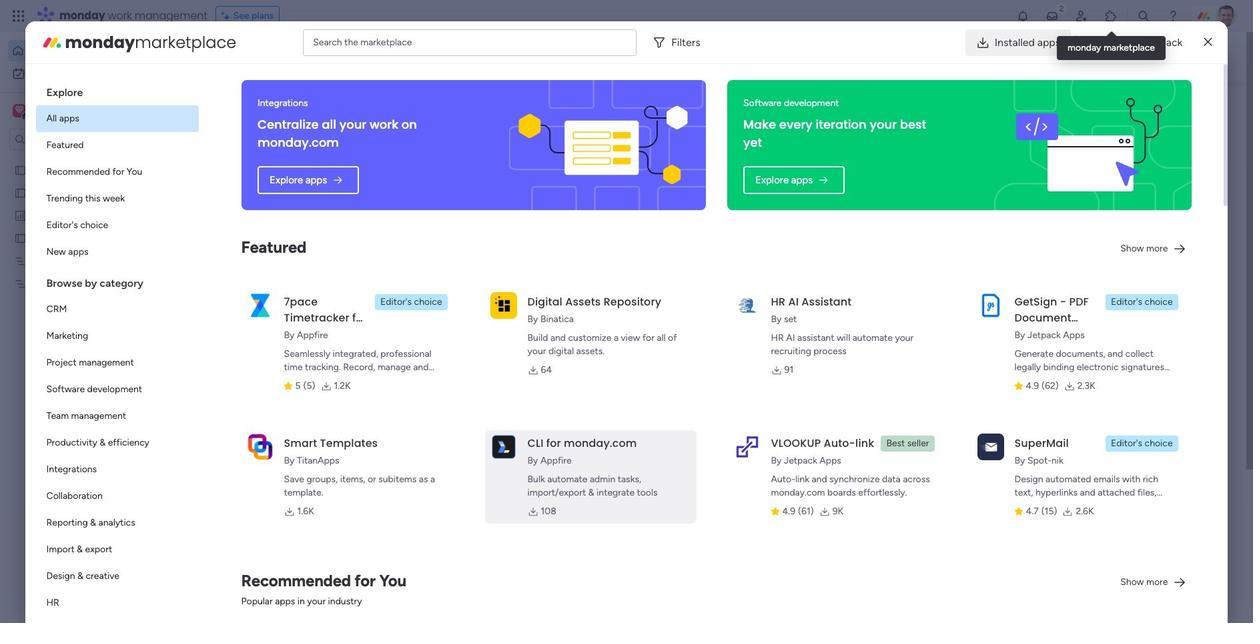 Task type: describe. For each thing, give the bounding box(es) containing it.
v2 user feedback image
[[1004, 50, 1014, 65]]

1 horizontal spatial terry turtle image
[[1216, 5, 1238, 27]]

workspace selection element
[[13, 103, 112, 120]]

2 heading from the top
[[36, 266, 199, 296]]

invite members image
[[1076, 9, 1089, 23]]

close recently visited image
[[246, 109, 262, 125]]

Search in workspace field
[[28, 132, 111, 147]]

quick search results list box
[[246, 125, 961, 465]]

2 banner logo image from the left
[[1003, 80, 1177, 210]]

help image
[[1167, 9, 1180, 23]]

1 workspace image from the left
[[13, 103, 26, 118]]

component image
[[263, 428, 275, 440]]

1 vertical spatial monday marketplace image
[[41, 32, 62, 53]]

notifications image
[[1017, 9, 1030, 23]]

search everything image
[[1138, 9, 1151, 23]]

templates image image
[[1005, 269, 1182, 361]]

update feed image
[[1046, 9, 1060, 23]]

0 horizontal spatial terry turtle image
[[278, 598, 304, 624]]

circle o image
[[1013, 176, 1022, 186]]

2 image
[[1056, 1, 1068, 16]]

select product image
[[12, 9, 25, 23]]



Task type: locate. For each thing, give the bounding box(es) containing it.
0 horizontal spatial banner logo image
[[517, 80, 690, 210]]

list box
[[36, 75, 199, 624], [0, 156, 170, 475]]

0 vertical spatial monday marketplace image
[[1105, 9, 1118, 23]]

see plans image
[[221, 9, 233, 23]]

0 horizontal spatial monday marketplace image
[[41, 32, 62, 53]]

1 heading from the top
[[36, 75, 199, 105]]

1 vertical spatial heading
[[36, 266, 199, 296]]

v2 bolt switch image
[[1108, 50, 1116, 64]]

public board image
[[14, 164, 27, 176], [14, 232, 27, 244], [263, 244, 278, 258]]

monday marketplace image
[[1105, 9, 1118, 23], [41, 32, 62, 53]]

public board image
[[14, 186, 27, 199]]

dapulse x slim image
[[1205, 34, 1213, 50], [1174, 97, 1190, 113]]

1 horizontal spatial banner logo image
[[1003, 80, 1177, 210]]

1 horizontal spatial monday marketplace image
[[1105, 9, 1118, 23]]

public board image inside 'quick search results' list box
[[263, 244, 278, 258]]

heading
[[36, 75, 199, 105], [36, 266, 199, 296]]

app logo image
[[247, 292, 273, 319], [490, 292, 517, 319], [734, 292, 761, 319], [978, 292, 1005, 319], [247, 434, 273, 461], [490, 434, 517, 461], [734, 434, 761, 461], [978, 434, 1005, 461]]

option
[[8, 40, 162, 61], [8, 63, 162, 84], [36, 105, 199, 132], [36, 132, 199, 159], [0, 158, 170, 161], [36, 159, 199, 186], [36, 186, 199, 212], [36, 212, 199, 239], [36, 239, 199, 266], [36, 296, 199, 323], [36, 323, 199, 350], [36, 350, 199, 377], [36, 377, 199, 403], [36, 403, 199, 430], [36, 430, 199, 457], [36, 457, 199, 483], [36, 483, 199, 510], [36, 510, 199, 537], [36, 537, 199, 563], [36, 563, 199, 590], [36, 590, 199, 617]]

banner logo image
[[517, 80, 690, 210], [1003, 80, 1177, 210]]

1 vertical spatial dapulse x slim image
[[1174, 97, 1190, 113]]

0 vertical spatial dapulse x slim image
[[1205, 34, 1213, 50]]

1 vertical spatial terry turtle image
[[278, 598, 304, 624]]

0 horizontal spatial dapulse x slim image
[[1174, 97, 1190, 113]]

0 vertical spatial terry turtle image
[[1216, 5, 1238, 27]]

1 horizontal spatial dapulse x slim image
[[1205, 34, 1213, 50]]

1 vertical spatial check circle image
[[1013, 142, 1022, 152]]

getting started element
[[993, 487, 1194, 540]]

public dashboard image
[[14, 209, 27, 222]]

check circle image
[[1013, 125, 1022, 135], [1013, 142, 1022, 152]]

2 workspace image from the left
[[15, 103, 24, 118]]

workspace image
[[13, 103, 26, 118], [15, 103, 24, 118]]

0 vertical spatial check circle image
[[1013, 125, 1022, 135]]

0 vertical spatial heading
[[36, 75, 199, 105]]

1 check circle image from the top
[[1013, 125, 1022, 135]]

2 check circle image from the top
[[1013, 142, 1022, 152]]

1 banner logo image from the left
[[517, 80, 690, 210]]

terry turtle image
[[1216, 5, 1238, 27], [278, 598, 304, 624]]



Task type: vqa. For each thing, say whether or not it's contained in the screenshot.
banner logo to the left
yes



